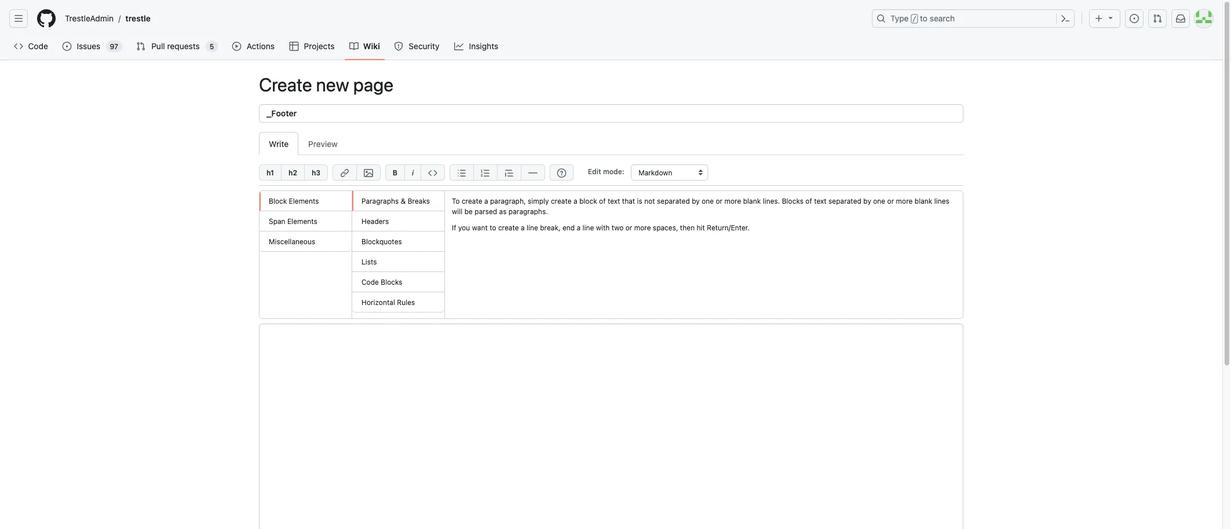 Task type: describe. For each thing, give the bounding box(es) containing it.
break,
[[540, 224, 561, 232]]

span elements
[[269, 217, 318, 225]]

end
[[563, 224, 575, 232]]

2 horizontal spatial more
[[897, 197, 913, 205]]

you
[[458, 224, 470, 232]]

2 by from the left
[[864, 197, 872, 205]]

edit mode:
[[588, 168, 625, 176]]

h3 button
[[304, 165, 328, 181]]

create
[[259, 74, 312, 96]]

i
[[412, 169, 414, 177]]

h2 button
[[281, 165, 304, 181]]

to create a paragraph, simply create a block of text that is not separated by one or more blank lines. blocks of text separated by one or more blank lines will be parsed as paragraphs.
[[452, 197, 950, 216]]

lists link
[[352, 252, 445, 272]]

miscellaneous
[[269, 238, 315, 246]]

create new page
[[259, 74, 394, 96]]

2 blank from the left
[[915, 197, 933, 205]]

notifications image
[[1177, 14, 1186, 23]]

a left block
[[574, 197, 578, 205]]

1 of from the left
[[599, 197, 606, 205]]

to
[[452, 197, 460, 205]]

pull requests
[[151, 41, 200, 51]]

1 horizontal spatial create
[[498, 224, 519, 232]]

blockquotes link
[[352, 232, 445, 252]]

miscellaneous link
[[260, 232, 352, 252]]

lists
[[362, 258, 377, 266]]

headers
[[362, 217, 389, 225]]

that
[[622, 197, 635, 205]]

rules
[[397, 299, 415, 307]]

parsed
[[475, 208, 497, 216]]

h1 button
[[259, 165, 281, 181]]

list containing trestleadmin / trestle
[[60, 9, 865, 28]]

plus image
[[1095, 14, 1104, 23]]

code link
[[9, 38, 53, 55]]

2 separated from the left
[[829, 197, 862, 205]]

Page content text field
[[259, 324, 964, 530]]

page
[[353, 74, 394, 96]]

will
[[452, 208, 463, 216]]

if you want to create a line break, end a line with two or more spaces, then hit return/enter.
[[452, 224, 750, 232]]

not
[[645, 197, 655, 205]]

shield image
[[394, 42, 403, 51]]

h2
[[289, 169, 297, 177]]

h3
[[312, 169, 321, 177]]

book image
[[349, 42, 359, 51]]

graph image
[[455, 42, 464, 51]]

5
[[210, 42, 214, 50]]

lines
[[935, 197, 950, 205]]

1 horizontal spatial or
[[716, 197, 723, 205]]

paragraphs.
[[509, 208, 548, 216]]

insights
[[469, 41, 499, 51]]

a right end
[[577, 224, 581, 232]]

table image
[[289, 42, 299, 51]]

add link image
[[340, 169, 350, 178]]

mode:
[[603, 168, 625, 176]]

2 text from the left
[[815, 197, 827, 205]]

0 horizontal spatial more
[[635, 224, 651, 232]]

git pull request image
[[1154, 14, 1163, 23]]

projects
[[304, 41, 335, 51]]

wiki link
[[345, 38, 385, 55]]

play image
[[232, 42, 241, 51]]

code blocks link
[[352, 272, 445, 293]]

horizontal rules link
[[352, 293, 445, 313]]

new
[[316, 74, 349, 96]]

paragraph,
[[490, 197, 526, 205]]

code for code
[[28, 41, 48, 51]]

1 separated from the left
[[657, 197, 690, 205]]

edit
[[588, 168, 602, 176]]

type / to search
[[891, 14, 955, 23]]

add image image
[[364, 169, 373, 178]]

blockquotes
[[362, 238, 402, 246]]

wiki
[[363, 41, 380, 51]]

1 vertical spatial to
[[490, 224, 497, 232]]

elements for span elements
[[288, 217, 318, 225]]

/ for trestleadmin
[[118, 14, 121, 23]]

paragraphs & breaks
[[362, 197, 430, 205]]

git pull request image
[[136, 42, 146, 51]]

write
[[269, 139, 289, 149]]

add ordered list image
[[481, 169, 490, 178]]

then
[[680, 224, 695, 232]]

search
[[930, 14, 955, 23]]

actions link
[[227, 38, 280, 55]]

spaces,
[[653, 224, 679, 232]]

1 by from the left
[[692, 197, 700, 205]]

insert horizontal rule image
[[529, 169, 538, 178]]

trestleadmin
[[65, 14, 114, 23]]

as
[[499, 208, 507, 216]]

paragraphs
[[362, 197, 399, 205]]

h1
[[267, 169, 274, 177]]

code blocks
[[362, 278, 403, 286]]

b
[[393, 169, 398, 177]]

with
[[596, 224, 610, 232]]



Task type: vqa. For each thing, say whether or not it's contained in the screenshot.
Elements inside the 'Link'
yes



Task type: locate. For each thing, give the bounding box(es) containing it.
text
[[608, 197, 621, 205], [815, 197, 827, 205]]

create
[[462, 197, 483, 205], [551, 197, 572, 205], [498, 224, 519, 232]]

security
[[409, 41, 440, 51]]

/ left trestle
[[118, 14, 121, 23]]

1 horizontal spatial blocks
[[782, 197, 804, 205]]

blocks inside 'code blocks' link
[[381, 278, 403, 286]]

code right code icon
[[28, 41, 48, 51]]

more left lines
[[897, 197, 913, 205]]

1 horizontal spatial of
[[806, 197, 813, 205]]

0 horizontal spatial blocks
[[381, 278, 403, 286]]

to
[[921, 14, 928, 23], [490, 224, 497, 232]]

trestleadmin / trestle
[[65, 14, 151, 23]]

i button
[[405, 165, 421, 181]]

0 horizontal spatial blank
[[744, 197, 761, 205]]

to left "search"
[[921, 14, 928, 23]]

lines.
[[763, 197, 780, 205]]

2 horizontal spatial create
[[551, 197, 572, 205]]

2 line from the left
[[583, 224, 594, 232]]

1 horizontal spatial separated
[[829, 197, 862, 205]]

0 horizontal spatial text
[[608, 197, 621, 205]]

blocks up horizontal rules
[[381, 278, 403, 286]]

Title text field
[[259, 104, 964, 123]]

1 horizontal spatial line
[[583, 224, 594, 232]]

headers link
[[352, 212, 445, 232]]

homepage image
[[37, 9, 56, 28]]

add unordered list image
[[457, 169, 467, 178]]

projects link
[[285, 38, 340, 55]]

0 horizontal spatial /
[[118, 14, 121, 23]]

0 vertical spatial to
[[921, 14, 928, 23]]

be
[[465, 208, 473, 216]]

span
[[269, 217, 286, 225]]

0 horizontal spatial one
[[702, 197, 714, 205]]

of right block
[[599, 197, 606, 205]]

command palette image
[[1061, 14, 1071, 23]]

0 horizontal spatial code
[[28, 41, 48, 51]]

trestleadmin link
[[60, 9, 118, 28]]

requests
[[167, 41, 200, 51]]

0 vertical spatial blocks
[[782, 197, 804, 205]]

1 blank from the left
[[744, 197, 761, 205]]

0 horizontal spatial separated
[[657, 197, 690, 205]]

elements
[[289, 197, 319, 205], [288, 217, 318, 225]]

more left spaces,
[[635, 224, 651, 232]]

0 vertical spatial elements
[[289, 197, 319, 205]]

1 horizontal spatial by
[[864, 197, 872, 205]]

return/enter.
[[707, 224, 750, 232]]

or right two
[[626, 224, 633, 232]]

line
[[527, 224, 538, 232], [583, 224, 594, 232]]

issue opened image
[[62, 42, 72, 51]]

horizontal rules
[[362, 299, 415, 307]]

more up return/enter.
[[725, 197, 742, 205]]

horizontal
[[362, 299, 395, 307]]

two
[[612, 224, 624, 232]]

code image
[[14, 42, 23, 51]]

to right want
[[490, 224, 497, 232]]

1 horizontal spatial more
[[725, 197, 742, 205]]

if
[[452, 224, 457, 232]]

hit
[[697, 224, 705, 232]]

blocks inside to create a paragraph, simply create a block of text that is not separated by one or more blank lines. blocks of text separated by one or more blank lines will be parsed as paragraphs.
[[782, 197, 804, 205]]

block elements link
[[260, 191, 352, 212]]

line left with
[[583, 224, 594, 232]]

1 vertical spatial code
[[362, 278, 379, 286]]

create down the as
[[498, 224, 519, 232]]

/ for type
[[913, 15, 917, 23]]

want
[[472, 224, 488, 232]]

elements up span elements link
[[289, 197, 319, 205]]

security link
[[389, 38, 445, 55]]

blank
[[744, 197, 761, 205], [915, 197, 933, 205]]

2 one from the left
[[874, 197, 886, 205]]

a down paragraphs.
[[521, 224, 525, 232]]

of right lines.
[[806, 197, 813, 205]]

0 horizontal spatial or
[[626, 224, 633, 232]]

elements down "block elements" link
[[288, 217, 318, 225]]

0 vertical spatial code
[[28, 41, 48, 51]]

elements for block elements
[[289, 197, 319, 205]]

span elements link
[[260, 212, 352, 232]]

trestle
[[125, 14, 151, 23]]

issue opened image
[[1130, 14, 1140, 23]]

preview
[[308, 139, 338, 149]]

code down lists
[[362, 278, 379, 286]]

insert code image
[[428, 169, 438, 178]]

insert blockquote image
[[505, 169, 514, 178]]

0 horizontal spatial create
[[462, 197, 483, 205]]

code for code blocks
[[362, 278, 379, 286]]

0 horizontal spatial of
[[599, 197, 606, 205]]

/ right type
[[913, 15, 917, 23]]

list
[[60, 9, 865, 28]]

1 vertical spatial elements
[[288, 217, 318, 225]]

1 horizontal spatial code
[[362, 278, 379, 286]]

triangle down image
[[1107, 13, 1116, 22]]

blocks right lines.
[[782, 197, 804, 205]]

type
[[891, 14, 909, 23]]

/
[[118, 14, 121, 23], [913, 15, 917, 23]]

create up be
[[462, 197, 483, 205]]

0 horizontal spatial to
[[490, 224, 497, 232]]

create right simply
[[551, 197, 572, 205]]

1 horizontal spatial /
[[913, 15, 917, 23]]

/ inside type / to search
[[913, 15, 917, 23]]

1 horizontal spatial text
[[815, 197, 827, 205]]

b button
[[385, 165, 405, 181]]

pull
[[151, 41, 165, 51]]

write button
[[259, 132, 299, 155]]

blank left lines.
[[744, 197, 761, 205]]

1 vertical spatial blocks
[[381, 278, 403, 286]]

of
[[599, 197, 606, 205], [806, 197, 813, 205]]

0 horizontal spatial line
[[527, 224, 538, 232]]

line down paragraphs.
[[527, 224, 538, 232]]

insights link
[[450, 38, 504, 55]]

is
[[637, 197, 643, 205]]

or up return/enter.
[[716, 197, 723, 205]]

1 one from the left
[[702, 197, 714, 205]]

separated
[[657, 197, 690, 205], [829, 197, 862, 205]]

1 text from the left
[[608, 197, 621, 205]]

breaks
[[408, 197, 430, 205]]

0 horizontal spatial by
[[692, 197, 700, 205]]

1 line from the left
[[527, 224, 538, 232]]

actions
[[247, 41, 275, 51]]

help image
[[557, 169, 567, 178]]

or
[[716, 197, 723, 205], [888, 197, 895, 205], [626, 224, 633, 232]]

preview button
[[299, 132, 348, 155]]

issues
[[77, 41, 100, 51]]

text left that
[[608, 197, 621, 205]]

a up 'parsed'
[[485, 197, 488, 205]]

1 horizontal spatial one
[[874, 197, 886, 205]]

by
[[692, 197, 700, 205], [864, 197, 872, 205]]

2 horizontal spatial or
[[888, 197, 895, 205]]

or left lines
[[888, 197, 895, 205]]

/ inside the trestleadmin / trestle
[[118, 14, 121, 23]]

paragraphs & breaks link
[[352, 191, 445, 212]]

text right lines.
[[815, 197, 827, 205]]

trestle link
[[121, 9, 155, 28]]

block elements
[[269, 197, 319, 205]]

1 horizontal spatial to
[[921, 14, 928, 23]]

simply
[[528, 197, 549, 205]]

2 of from the left
[[806, 197, 813, 205]]

block
[[269, 197, 287, 205]]

blank left lines
[[915, 197, 933, 205]]

code
[[28, 41, 48, 51], [362, 278, 379, 286]]

block
[[580, 197, 597, 205]]

one
[[702, 197, 714, 205], [874, 197, 886, 205]]

97
[[110, 42, 118, 50]]

1 horizontal spatial blank
[[915, 197, 933, 205]]

&
[[401, 197, 406, 205]]



